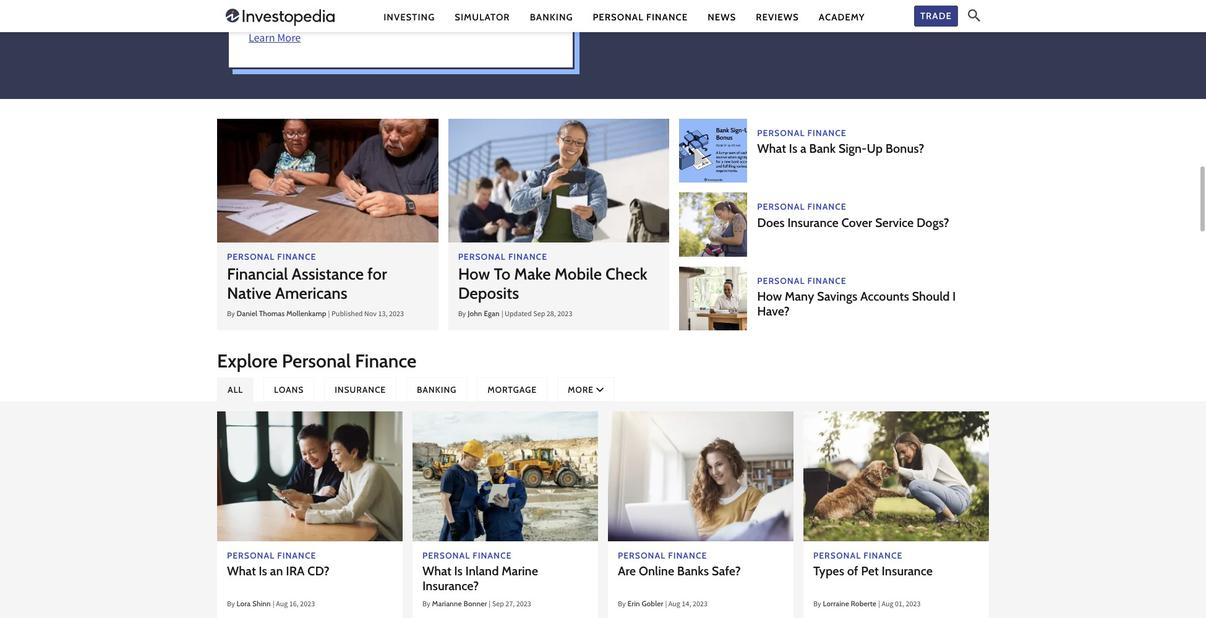 Task type: describe. For each thing, give the bounding box(es) containing it.
bonner
[[464, 599, 487, 608]]

sep inside what is inland marine insurance? by marianne bonner sep 27, 2023
[[492, 599, 504, 611]]

0 horizontal spatial more
[[277, 31, 301, 47]]

thomas
[[259, 309, 285, 318]]

what for what is an ira cd?
[[227, 564, 256, 579]]

roberte
[[851, 599, 877, 608]]

bank
[[810, 141, 836, 156]]

loans link
[[264, 378, 314, 402]]

bank sign-up bonus image
[[680, 119, 748, 183]]

mobile
[[555, 264, 602, 284]]

a young adult takes a photo of a check. image
[[448, 119, 670, 242]]

dogs?
[[917, 215, 950, 230]]

erin
[[628, 599, 640, 608]]

does insurance cover service dogs? link
[[680, 193, 989, 257]]

is for a
[[789, 141, 798, 156]]

sep inside how to make mobile check deposits by john egan updated sep 28, 2023
[[534, 309, 545, 321]]

academy
[[819, 11, 865, 23]]

by left erin
[[618, 599, 626, 611]]

academy link
[[819, 11, 865, 24]]

up
[[867, 141, 883, 156]]

mollenkamp
[[286, 309, 326, 318]]

lorraine
[[823, 599, 850, 608]]

how many savings accounts should i have? link
[[680, 267, 989, 331]]

egan
[[484, 309, 500, 318]]

what for what is a bank sign-up bonus?
[[758, 141, 786, 156]]

2023 right 14,
[[693, 599, 708, 611]]

investopedia homepage image
[[226, 7, 335, 27]]

investing link
[[384, 11, 435, 24]]

all
[[228, 384, 243, 395]]

a woman with her service dog at the park. image
[[680, 193, 748, 257]]

is for an
[[259, 564, 267, 579]]

types of pet insurance
[[814, 564, 933, 579]]

how to make mobile check deposits by john egan updated sep 28, 2023
[[458, 264, 648, 321]]

financial assistance for native americans by daniel thomas mollenkamp published nov 13, 2023
[[227, 264, 404, 321]]

1 horizontal spatial insurance
[[788, 215, 839, 230]]

types
[[814, 564, 845, 579]]

explore personal finance
[[217, 350, 417, 373]]

ira
[[286, 564, 305, 579]]

2 horizontal spatial insurance
[[882, 564, 933, 579]]

13,
[[378, 309, 388, 321]]

trade
[[921, 10, 952, 22]]

bonus?
[[886, 141, 925, 156]]

1 vertical spatial finance
[[355, 350, 417, 373]]

reviews link
[[756, 11, 799, 24]]

savings
[[817, 289, 858, 304]]

gobler
[[642, 599, 664, 608]]

safe?
[[712, 564, 741, 579]]

are online banks safe?
[[618, 564, 741, 579]]

financial
[[227, 264, 288, 284]]

0 horizontal spatial banking
[[417, 384, 457, 395]]

check
[[606, 264, 648, 284]]

aug for pet
[[882, 599, 894, 611]]

0 vertical spatial banking link
[[530, 11, 573, 24]]

many
[[785, 289, 815, 304]]

john
[[468, 309, 482, 318]]

a woman plays with her dog. image
[[804, 411, 989, 541]]

how for many
[[758, 289, 782, 304]]

online
[[639, 564, 675, 579]]

drawer arrow image
[[596, 387, 604, 393]]

2023 inside what is inland marine insurance? by marianne bonner sep 27, 2023
[[517, 599, 531, 611]]

by erin gobler aug 14, 2023
[[618, 599, 708, 611]]

by inside the financial assistance for native americans by daniel thomas mollenkamp published nov 13, 2023
[[227, 309, 235, 321]]

does
[[758, 215, 785, 230]]

are
[[618, 564, 636, 579]]

shinn
[[252, 599, 271, 608]]

how many savings accounts should i have?
[[758, 289, 956, 319]]

simulator
[[455, 11, 510, 23]]

by lorraine roberte aug 01, 2023
[[814, 599, 921, 611]]

by inside what is inland marine insurance? by marianne bonner sep 27, 2023
[[423, 599, 430, 611]]

for
[[368, 264, 387, 284]]

aug for an
[[276, 599, 288, 611]]

01,
[[895, 599, 905, 611]]

does insurance cover service dogs?
[[758, 215, 950, 230]]

is for inland
[[454, 564, 463, 579]]

reviews
[[756, 11, 799, 23]]

to
[[494, 264, 511, 284]]

by left lorraine
[[814, 599, 821, 611]]

27,
[[506, 599, 515, 611]]

how for to
[[458, 264, 490, 284]]

2023 right 16,
[[300, 599, 315, 611]]



Task type: locate. For each thing, give the bounding box(es) containing it.
what left a
[[758, 141, 786, 156]]

by left marianne on the bottom left of page
[[423, 599, 430, 611]]

pet
[[861, 564, 879, 579]]

is inside what is a bank sign-up bonus? link
[[789, 141, 798, 156]]

1 horizontal spatial more
[[568, 384, 596, 395]]

how inside how to make mobile check deposits by john egan updated sep 28, 2023
[[458, 264, 490, 284]]

lora
[[237, 599, 251, 608]]

1 horizontal spatial how
[[758, 289, 782, 304]]

cd?
[[308, 564, 330, 579]]

0 horizontal spatial insurance
[[335, 384, 386, 395]]

what inside what is inland marine insurance? by marianne bonner sep 27, 2023
[[423, 564, 452, 579]]

what is a bank sign-up bonus? link
[[680, 119, 989, 183]]

native
[[227, 284, 272, 303]]

aug for banks
[[669, 599, 681, 611]]

updated
[[505, 309, 532, 321]]

by left the lora
[[227, 599, 235, 611]]

what is a bank sign-up bonus?
[[758, 141, 925, 156]]

deposits
[[458, 284, 519, 303]]

how left to
[[458, 264, 490, 284]]

insurance?
[[423, 579, 479, 594]]

0 horizontal spatial finance
[[355, 350, 417, 373]]

an
[[270, 564, 283, 579]]

explore
[[217, 350, 278, 373]]

how
[[458, 264, 490, 284], [758, 289, 782, 304]]

personal
[[593, 11, 644, 23], [282, 350, 351, 373]]

2 horizontal spatial what
[[758, 141, 786, 156]]

learn more
[[249, 31, 301, 47]]

aug left 14,
[[669, 599, 681, 611]]

2 aug from the left
[[669, 599, 681, 611]]

0 vertical spatial banking
[[530, 11, 573, 23]]

by left daniel
[[227, 309, 235, 321]]

make
[[514, 264, 551, 284]]

banks
[[677, 564, 709, 579]]

1 horizontal spatial finance
[[647, 11, 688, 23]]

0 horizontal spatial banking link
[[407, 378, 467, 402]]

is
[[789, 141, 798, 156], [259, 564, 267, 579], [454, 564, 463, 579]]

aug
[[276, 599, 288, 611], [669, 599, 681, 611], [882, 599, 894, 611]]

aug left 01,
[[882, 599, 894, 611]]

banking
[[530, 11, 573, 23], [417, 384, 457, 395]]

a woman using a laptop in a home setting. image
[[608, 411, 794, 541]]

is left the inland
[[454, 564, 463, 579]]

personal finance link
[[593, 11, 688, 24]]

news link
[[708, 11, 736, 24]]

2023 inside the financial assistance for native americans by daniel thomas mollenkamp published nov 13, 2023
[[389, 309, 404, 321]]

cover
[[842, 215, 873, 230]]

of
[[847, 564, 859, 579]]

more button
[[557, 378, 614, 402]]

a woman is working at her desk. image
[[680, 267, 748, 331]]

have?
[[758, 304, 790, 319]]

sep
[[534, 309, 545, 321], [492, 599, 504, 611]]

by
[[227, 309, 235, 321], [458, 309, 466, 321], [227, 599, 235, 611], [423, 599, 430, 611], [618, 599, 626, 611], [814, 599, 821, 611]]

1 horizontal spatial sep
[[534, 309, 545, 321]]

what is inland marine insurance? by marianne bonner sep 27, 2023
[[423, 564, 538, 611]]

mortgage link
[[477, 378, 548, 402]]

sep left 27,
[[492, 599, 504, 611]]

accounts
[[861, 289, 910, 304]]

1 horizontal spatial is
[[454, 564, 463, 579]]

insurance up 01,
[[882, 564, 933, 579]]

0 vertical spatial insurance
[[788, 215, 839, 230]]

3 aug from the left
[[882, 599, 894, 611]]

0 horizontal spatial is
[[259, 564, 267, 579]]

by lora shinn aug 16, 2023
[[227, 599, 315, 611]]

americans
[[275, 284, 348, 303]]

0 horizontal spatial aug
[[276, 599, 288, 611]]

marine
[[502, 564, 538, 579]]

nov
[[364, 309, 377, 321]]

0 horizontal spatial personal
[[282, 350, 351, 373]]

finance up insurance link
[[355, 350, 417, 373]]

published
[[332, 309, 363, 321]]

1 vertical spatial how
[[758, 289, 782, 304]]

2023 right 27,
[[517, 599, 531, 611]]

a
[[801, 141, 807, 156]]

is left a
[[789, 141, 798, 156]]

finance
[[647, 11, 688, 23], [355, 350, 417, 373]]

insurance link
[[324, 378, 397, 402]]

insurance
[[788, 215, 839, 230], [335, 384, 386, 395], [882, 564, 933, 579]]

inland
[[466, 564, 499, 579]]

1 vertical spatial personal
[[282, 350, 351, 373]]

two construction workers review information on a job site. image
[[413, 411, 598, 541]]

sign-
[[839, 141, 867, 156]]

mortgage
[[488, 384, 537, 395]]

1 horizontal spatial aug
[[669, 599, 681, 611]]

aug left 16,
[[276, 599, 288, 611]]

marianne
[[432, 599, 462, 608]]

banking link
[[530, 11, 573, 24], [407, 378, 467, 402]]

is left an
[[259, 564, 267, 579]]

insurance down explore personal finance at the bottom left of the page
[[335, 384, 386, 395]]

investing
[[384, 11, 435, 23]]

1 horizontal spatial what
[[423, 564, 452, 579]]

0 vertical spatial sep
[[534, 309, 545, 321]]

personal finance
[[593, 11, 688, 23]]

1 horizontal spatial banking
[[530, 11, 573, 23]]

what
[[758, 141, 786, 156], [227, 564, 256, 579], [423, 564, 452, 579]]

more inside "button"
[[568, 384, 596, 395]]

assistance
[[292, 264, 364, 284]]

1 vertical spatial insurance
[[335, 384, 386, 395]]

what up the lora
[[227, 564, 256, 579]]

navajo senior couple sitting at a table reviewing paperwork image
[[217, 119, 438, 242]]

1 vertical spatial banking
[[417, 384, 457, 395]]

0 horizontal spatial what
[[227, 564, 256, 579]]

16,
[[289, 599, 299, 611]]

all link
[[217, 378, 254, 402]]

2023 right 01,
[[906, 599, 921, 611]]

by inside how to make mobile check deposits by john egan updated sep 28, 2023
[[458, 309, 466, 321]]

2023 inside how to make mobile check deposits by john egan updated sep 28, 2023
[[558, 309, 573, 321]]

2 horizontal spatial aug
[[882, 599, 894, 611]]

14,
[[682, 599, 691, 611]]

loans
[[274, 384, 304, 395]]

finance left news
[[647, 11, 688, 23]]

2023 right 28,
[[558, 309, 573, 321]]

how left many
[[758, 289, 782, 304]]

how inside how many savings accounts should i have?
[[758, 289, 782, 304]]

0 vertical spatial personal
[[593, 11, 644, 23]]

insurance right does
[[788, 215, 839, 230]]

0 vertical spatial how
[[458, 264, 490, 284]]

trade link
[[914, 5, 958, 27]]

1 aug from the left
[[276, 599, 288, 611]]

0 horizontal spatial how
[[458, 264, 490, 284]]

is inside what is inland marine insurance? by marianne bonner sep 27, 2023
[[454, 564, 463, 579]]

2 horizontal spatial is
[[789, 141, 798, 156]]

0 vertical spatial finance
[[647, 11, 688, 23]]

2023 right 13,
[[389, 309, 404, 321]]

search image
[[968, 9, 981, 22]]

1 vertical spatial sep
[[492, 599, 504, 611]]

sep left 28,
[[534, 309, 545, 321]]

daniel
[[237, 309, 257, 318]]

i
[[953, 289, 956, 304]]

1 vertical spatial banking link
[[407, 378, 467, 402]]

learn more link
[[249, 31, 301, 47]]

learn
[[249, 31, 275, 47]]

a couple sits at a table looking at their devices. image
[[217, 411, 403, 541]]

2 vertical spatial insurance
[[882, 564, 933, 579]]

news
[[708, 11, 736, 23]]

service
[[876, 215, 914, 230]]

1 vertical spatial more
[[568, 384, 596, 395]]

1 horizontal spatial personal
[[593, 11, 644, 23]]

what is an ira cd?
[[227, 564, 330, 579]]

what up marianne on the bottom left of page
[[423, 564, 452, 579]]

0 horizontal spatial sep
[[492, 599, 504, 611]]

simulator link
[[455, 11, 510, 24]]

1 horizontal spatial banking link
[[530, 11, 573, 24]]

0 vertical spatial more
[[277, 31, 301, 47]]

28,
[[547, 309, 556, 321]]

by left john
[[458, 309, 466, 321]]



Task type: vqa. For each thing, say whether or not it's contained in the screenshot.
topmost More
yes



